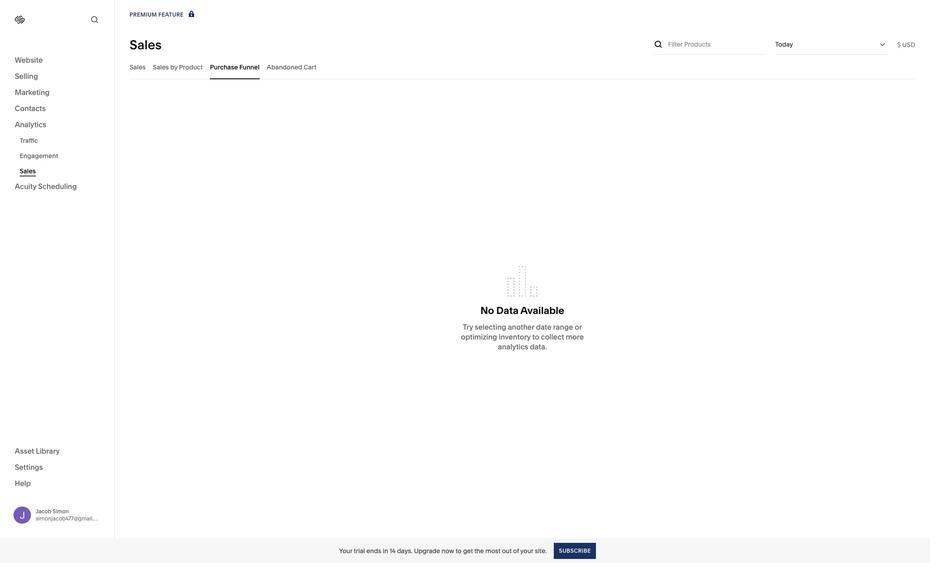 Task type: vqa. For each thing, say whether or not it's contained in the screenshot.
and
no



Task type: describe. For each thing, give the bounding box(es) containing it.
website link
[[15, 55, 100, 66]]

jacob
[[36, 509, 51, 515]]

in
[[383, 547, 388, 556]]

library
[[36, 447, 60, 456]]

data
[[496, 305, 519, 317]]

optimizing
[[461, 333, 497, 342]]

purchase funnel button
[[210, 55, 260, 79]]

today
[[775, 40, 793, 48]]

sales link
[[20, 164, 105, 179]]

another
[[508, 323, 534, 332]]

now
[[442, 547, 454, 556]]

upgrade
[[414, 547, 440, 556]]

analytics link
[[15, 120, 100, 131]]

$ usd
[[897, 41, 915, 49]]

tab list containing sales
[[130, 55, 915, 79]]

date
[[536, 323, 552, 332]]

your
[[520, 547, 533, 556]]

subscribe
[[559, 548, 591, 555]]

14
[[390, 547, 396, 556]]

marketing link
[[15, 87, 100, 98]]

contacts
[[15, 104, 46, 113]]

more
[[566, 333, 584, 342]]

sales inside button
[[153, 63, 169, 71]]

of
[[513, 547, 519, 556]]

the
[[474, 547, 484, 556]]

try selecting another date range or optimizing inventory to collect more analytics data.
[[461, 323, 584, 352]]

funnel
[[239, 63, 260, 71]]

purchase funnel
[[210, 63, 260, 71]]

asset
[[15, 447, 34, 456]]

abandoned
[[267, 63, 302, 71]]

acuity scheduling
[[15, 182, 77, 191]]

by
[[170, 63, 178, 71]]

help link
[[15, 479, 31, 489]]

settings link
[[15, 463, 100, 473]]

available
[[521, 305, 564, 317]]

inventory
[[499, 333, 531, 342]]

asset library link
[[15, 447, 100, 457]]

to for inventory
[[532, 333, 539, 342]]

analytics
[[498, 343, 528, 352]]

scheduling
[[38, 182, 77, 191]]

engagement link
[[20, 148, 105, 164]]



Task type: locate. For each thing, give the bounding box(es) containing it.
website
[[15, 56, 43, 65]]

selling link
[[15, 71, 100, 82]]

sales button
[[130, 55, 146, 79]]

analytics
[[15, 120, 46, 129]]

most
[[486, 547, 501, 556]]

today button
[[775, 35, 887, 54]]

premium feature button
[[130, 10, 196, 20]]

try
[[463, 323, 473, 332]]

collect
[[541, 333, 564, 342]]

engagement
[[20, 152, 58, 160]]

acuity scheduling link
[[15, 182, 100, 192]]

your trial ends in 14 days. upgrade now to get the most out of your site.
[[339, 547, 547, 556]]

usd
[[902, 41, 915, 49]]

help
[[15, 479, 31, 488]]

to for now
[[456, 547, 462, 556]]

trial
[[354, 547, 365, 556]]

days.
[[397, 547, 413, 556]]

1 vertical spatial to
[[456, 547, 462, 556]]

selecting
[[475, 323, 506, 332]]

tab list
[[130, 55, 915, 79]]

settings
[[15, 463, 43, 472]]

product
[[179, 63, 203, 71]]

your
[[339, 547, 352, 556]]

$
[[897, 41, 901, 49]]

premium
[[130, 11, 157, 18]]

out
[[502, 547, 512, 556]]

or
[[575, 323, 582, 332]]

ends
[[367, 547, 381, 556]]

to left get
[[456, 547, 462, 556]]

Filter Products field
[[668, 39, 765, 49]]

no
[[481, 305, 494, 317]]

range
[[553, 323, 573, 332]]

simonjacob477@gmail.com
[[36, 516, 105, 522]]

jacob simon simonjacob477@gmail.com
[[36, 509, 105, 522]]

subscribe button
[[554, 543, 596, 560]]

abandoned cart button
[[267, 55, 316, 79]]

data.
[[530, 343, 547, 352]]

acuity
[[15, 182, 36, 191]]

premium feature
[[130, 11, 184, 18]]

1 horizontal spatial to
[[532, 333, 539, 342]]

purchase
[[210, 63, 238, 71]]

feature
[[158, 11, 184, 18]]

0 vertical spatial to
[[532, 333, 539, 342]]

to up data.
[[532, 333, 539, 342]]

asset library
[[15, 447, 60, 456]]

get
[[463, 547, 473, 556]]

sales by product
[[153, 63, 203, 71]]

to inside try selecting another date range or optimizing inventory to collect more analytics data.
[[532, 333, 539, 342]]

traffic
[[20, 137, 38, 145]]

traffic link
[[20, 133, 105, 148]]

site.
[[535, 547, 547, 556]]

simon
[[53, 509, 69, 515]]

selling
[[15, 72, 38, 81]]

abandoned cart
[[267, 63, 316, 71]]

0 horizontal spatial to
[[456, 547, 462, 556]]

marketing
[[15, 88, 50, 97]]

no data available
[[481, 305, 564, 317]]

sales by product button
[[153, 55, 203, 79]]

contacts link
[[15, 104, 100, 114]]

cart
[[304, 63, 316, 71]]

to
[[532, 333, 539, 342], [456, 547, 462, 556]]

sales
[[130, 37, 162, 52], [130, 63, 146, 71], [153, 63, 169, 71], [20, 167, 36, 175]]



